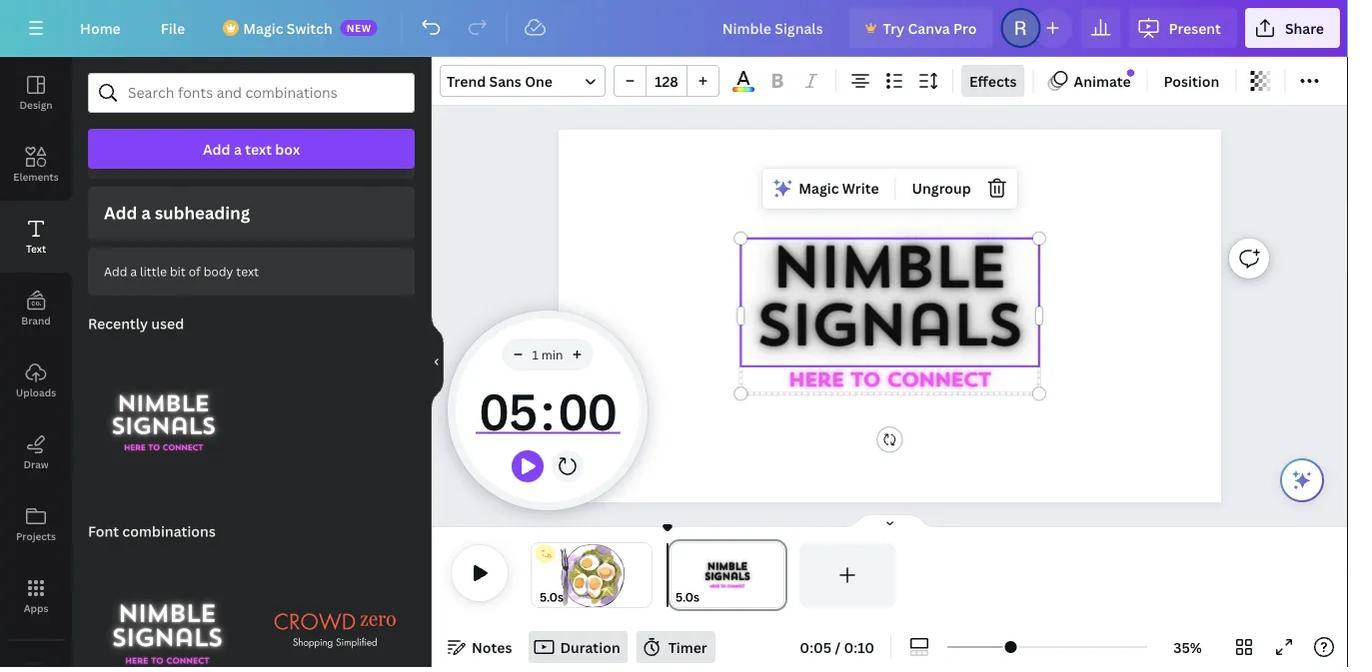 Task type: describe. For each thing, give the bounding box(es) containing it.
trimming, start edge slider for second trimming, end edge slider
[[668, 544, 686, 608]]

design button
[[0, 57, 72, 129]]

canva assistant image
[[1291, 469, 1315, 493]]

text button
[[0, 201, 72, 273]]

35% button
[[1156, 632, 1221, 664]]

text
[[26, 242, 46, 255]]

duration button
[[528, 632, 629, 664]]

magic media image
[[0, 649, 72, 668]]

timer containing 05
[[476, 371, 620, 451]]

sans
[[489, 71, 522, 90]]

trend sans one
[[447, 71, 553, 90]]

file
[[161, 18, 185, 37]]

signals
[[755, 302, 1021, 361]]

hide image
[[431, 314, 444, 410]]

subheading
[[155, 201, 250, 224]]

add for add a text box
[[203, 139, 231, 158]]

Search fonts and combinations search field
[[128, 74, 375, 112]]

text inside button
[[245, 139, 272, 158]]

Page title text field
[[708, 588, 716, 608]]

write
[[843, 179, 879, 198]]

present
[[1169, 18, 1222, 37]]

timer
[[669, 638, 708, 657]]

side panel tab list
[[0, 57, 72, 668]]

draw button
[[0, 417, 72, 489]]

0:10
[[844, 638, 875, 657]]

effects
[[970, 71, 1017, 90]]

1 trimming, end edge slider from the left
[[638, 544, 652, 608]]

connect
[[887, 373, 991, 392]]

try canva pro
[[883, 18, 977, 37]]

hide pages image
[[842, 514, 938, 530]]

add a little bit of body text button
[[88, 248, 415, 296]]

elements
[[13, 170, 59, 183]]

/
[[835, 638, 841, 657]]

Design title text field
[[707, 8, 841, 48]]

switch
[[287, 18, 333, 37]]

1
[[532, 346, 539, 363]]

brand button
[[0, 273, 72, 345]]

nimble signals
[[755, 244, 1021, 361]]

ungroup button
[[904, 173, 980, 205]]

magic for magic switch
[[243, 18, 283, 37]]

05 : 00
[[479, 377, 616, 445]]

– – number field
[[653, 71, 681, 90]]

nimble
[[771, 244, 1006, 303]]

uploads button
[[0, 345, 72, 417]]

present button
[[1129, 8, 1238, 48]]

to
[[851, 373, 880, 392]]

here to connect
[[789, 373, 991, 392]]

color range image
[[733, 87, 755, 92]]

animate
[[1074, 71, 1131, 90]]

little
[[140, 263, 167, 280]]

combinations
[[122, 522, 216, 541]]

apps button
[[0, 561, 72, 633]]

magic for magic write
[[799, 179, 839, 198]]

00
[[558, 377, 616, 445]]

a for text
[[234, 139, 242, 158]]

effects button
[[962, 65, 1025, 97]]

timer button
[[637, 632, 716, 664]]

position
[[1164, 71, 1220, 90]]



Task type: vqa. For each thing, say whether or not it's contained in the screenshot.
Retro Farmer Tracktor Farmhouse Logo in the bottom of the page
no



Task type: locate. For each thing, give the bounding box(es) containing it.
5.0s for first the 5.0s button from the left
[[540, 589, 564, 606]]

2 vertical spatial a
[[130, 263, 137, 280]]

2 5.0s button from the left
[[676, 588, 700, 608]]

0 horizontal spatial 5.0s button
[[540, 588, 564, 608]]

magic write
[[799, 179, 879, 198]]

animate button
[[1042, 65, 1139, 97]]

a
[[234, 139, 242, 158], [141, 201, 151, 224], [130, 263, 137, 280]]

magic
[[243, 18, 283, 37], [799, 179, 839, 198]]

trimming, end edge slider right 'page title' text field
[[770, 544, 788, 608]]

trimming, start edge slider for first trimming, end edge slider
[[532, 544, 546, 608]]

5.0s button
[[540, 588, 564, 608], [676, 588, 700, 608]]

duration
[[560, 638, 621, 657]]

design
[[19, 98, 53, 111]]

new image
[[1128, 70, 1135, 76]]

add a subheading button
[[88, 187, 415, 240]]

trend
[[447, 71, 486, 90]]

group
[[614, 65, 720, 97]]

add inside button
[[104, 263, 127, 280]]

text
[[245, 139, 272, 158], [236, 263, 259, 280]]

add a subheading
[[104, 201, 250, 224]]

1 vertical spatial a
[[141, 201, 151, 224]]

try
[[883, 18, 905, 37]]

bit
[[170, 263, 186, 280]]

1 min
[[532, 346, 563, 363]]

projects button
[[0, 489, 72, 561]]

1 horizontal spatial trimming, end edge slider
[[770, 544, 788, 608]]

2 vertical spatial add
[[104, 263, 127, 280]]

a left subheading
[[141, 201, 151, 224]]

0 horizontal spatial 5.0s
[[540, 589, 564, 606]]

5.0s for first the 5.0s button from right
[[676, 589, 700, 606]]

0 horizontal spatial magic
[[243, 18, 283, 37]]

position button
[[1156, 65, 1228, 97]]

magic left "write"
[[799, 179, 839, 198]]

magic inside 'button'
[[799, 179, 839, 198]]

ungroup
[[912, 179, 972, 198]]

5.0s button up the "duration" button
[[540, 588, 564, 608]]

1 5.0s from the left
[[540, 589, 564, 606]]

5.0s up the "duration" button
[[540, 589, 564, 606]]

text left box
[[245, 139, 272, 158]]

05 button
[[476, 371, 541, 451]]

notes button
[[440, 632, 520, 664]]

here
[[789, 373, 844, 392]]

2 horizontal spatial a
[[234, 139, 242, 158]]

0 horizontal spatial trimming, start edge slider
[[532, 544, 546, 608]]

projects
[[16, 530, 56, 543]]

:
[[541, 377, 555, 445]]

brand
[[21, 314, 51, 327]]

box
[[275, 139, 300, 158]]

body
[[204, 263, 233, 280]]

05
[[479, 377, 537, 445]]

0 horizontal spatial a
[[130, 263, 137, 280]]

min
[[542, 346, 563, 363]]

5.0s button left 'page title' text field
[[676, 588, 700, 608]]

add up subheading
[[203, 139, 231, 158]]

canva
[[908, 18, 951, 37]]

home link
[[64, 8, 137, 48]]

main menu bar
[[0, 0, 1349, 57]]

1 horizontal spatial trimming, start edge slider
[[668, 544, 686, 608]]

apps
[[24, 602, 48, 615]]

font
[[88, 522, 119, 541]]

5.0s left 'page title' text field
[[676, 589, 700, 606]]

add left little on the left top of page
[[104, 263, 127, 280]]

a inside button
[[130, 263, 137, 280]]

trimming, end edge slider left 'page title' text field
[[638, 544, 652, 608]]

add
[[203, 139, 231, 158], [104, 201, 137, 224], [104, 263, 127, 280]]

home
[[80, 18, 121, 37]]

5.0s
[[540, 589, 564, 606], [676, 589, 700, 606]]

0 vertical spatial a
[[234, 139, 242, 158]]

file button
[[145, 8, 201, 48]]

1 horizontal spatial magic
[[799, 179, 839, 198]]

trimming, start edge slider left 'page title' text field
[[668, 544, 686, 608]]

a left little on the left top of page
[[130, 263, 137, 280]]

add a little bit of body text
[[104, 263, 259, 280]]

1 vertical spatial magic
[[799, 179, 839, 198]]

of
[[189, 263, 201, 280]]

0 vertical spatial text
[[245, 139, 272, 158]]

1 horizontal spatial a
[[141, 201, 151, 224]]

used
[[151, 314, 184, 333]]

1 trimming, start edge slider from the left
[[532, 544, 546, 608]]

2 trimming, start edge slider from the left
[[668, 544, 686, 608]]

0 vertical spatial magic
[[243, 18, 283, 37]]

share button
[[1246, 8, 1341, 48]]

1 vertical spatial add
[[104, 201, 137, 224]]

35%
[[1174, 638, 1203, 657]]

notes
[[472, 638, 512, 657]]

font combinations
[[88, 522, 216, 541]]

a for little
[[130, 263, 137, 280]]

elements button
[[0, 129, 72, 201]]

uploads
[[16, 386, 56, 399]]

trimming, start edge slider
[[532, 544, 546, 608], [668, 544, 686, 608]]

try canva pro button
[[849, 8, 993, 48]]

0 vertical spatial add
[[203, 139, 231, 158]]

magic left switch
[[243, 18, 283, 37]]

draw
[[23, 458, 49, 471]]

text inside button
[[236, 263, 259, 280]]

a left box
[[234, 139, 242, 158]]

2 5.0s from the left
[[676, 589, 700, 606]]

add left subheading
[[104, 201, 137, 224]]

trimming, end edge slider
[[638, 544, 652, 608], [770, 544, 788, 608]]

recently
[[88, 314, 148, 333]]

magic write button
[[767, 173, 887, 205]]

magic switch
[[243, 18, 333, 37]]

2 trimming, end edge slider from the left
[[770, 544, 788, 608]]

timer
[[476, 371, 620, 451]]

one
[[525, 71, 553, 90]]

00 button
[[555, 371, 620, 451]]

1 horizontal spatial 5.0s button
[[676, 588, 700, 608]]

magic inside the main menu bar
[[243, 18, 283, 37]]

a for subheading
[[141, 201, 151, 224]]

0:05 / 0:10
[[800, 638, 875, 657]]

recently used
[[88, 314, 184, 333]]

0 horizontal spatial trimming, end edge slider
[[638, 544, 652, 608]]

new
[[347, 21, 372, 34]]

add for add a little bit of body text
[[104, 263, 127, 280]]

1 vertical spatial text
[[236, 263, 259, 280]]

text right body
[[236, 263, 259, 280]]

1 5.0s button from the left
[[540, 588, 564, 608]]

share
[[1286, 18, 1325, 37]]

0:05
[[800, 638, 832, 657]]

trimming, start edge slider up the "duration" button
[[532, 544, 546, 608]]

trend sans one button
[[440, 65, 606, 97]]

add a text box button
[[88, 129, 415, 169]]

pro
[[954, 18, 977, 37]]

1 horizontal spatial 5.0s
[[676, 589, 700, 606]]

add a text box
[[203, 139, 300, 158]]

add for add a subheading
[[104, 201, 137, 224]]



